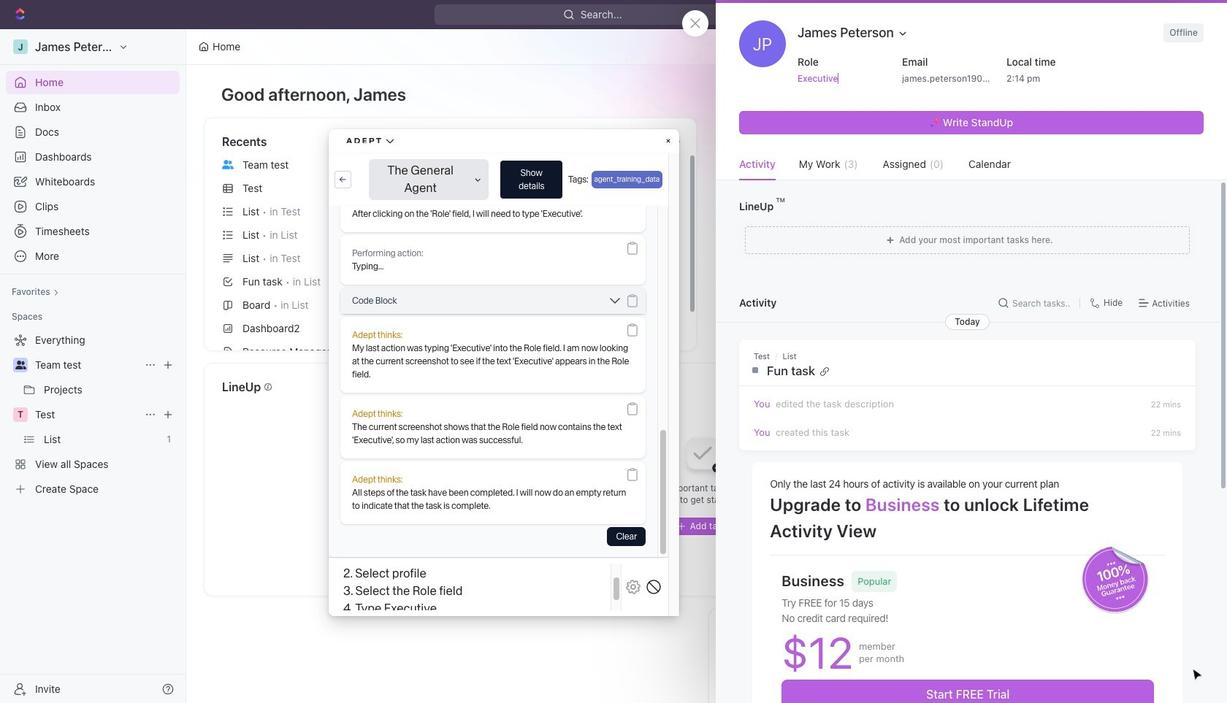 Task type: locate. For each thing, give the bounding box(es) containing it.
tree
[[6, 329, 180, 501]]

tree inside the sidebar navigation
[[6, 329, 180, 501]]

sidebar navigation
[[0, 29, 189, 704]]



Task type: describe. For each thing, give the bounding box(es) containing it.
james peterson's workspace, , element
[[13, 39, 28, 54]]

user group image
[[15, 361, 26, 370]]

test, , element
[[13, 408, 28, 422]]

user group image
[[222, 160, 234, 169]]

Search tasks.. text field
[[1013, 292, 1074, 314]]

Add description... text field
[[792, 70, 885, 88]]



Task type: vqa. For each thing, say whether or not it's contained in the screenshot.
Search Tasks.. text box on the top of page
yes



